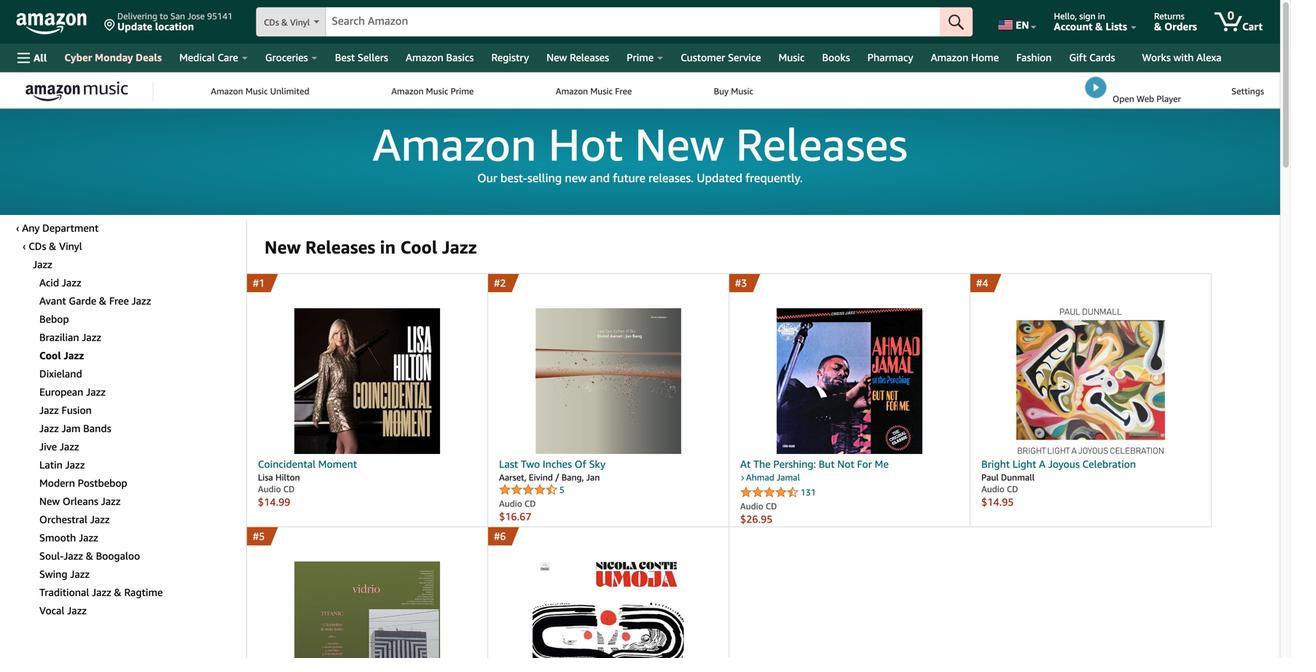 Task type: vqa. For each thing, say whether or not it's contained in the screenshot.
top list
no



Task type: describe. For each thing, give the bounding box(es) containing it.
open web player
[[1111, 94, 1182, 104]]

customer service
[[681, 51, 761, 63]]

bright light a joyous celebration image
[[982, 308, 1201, 454]]

avant
[[39, 295, 66, 307]]

$26.95
[[741, 513, 773, 525]]

at
[[741, 458, 751, 470]]

last
[[499, 458, 518, 470]]

‹ any department ‹ cds & vinyl jazz acid jazz avant garde & free jazz bebop brazilian jazz cool jazz dixieland european jazz jazz fusion jazz jam bands jive jazz latin jazz modern postbebop new orleans jazz orchestral jazz smooth jazz soul-jazz & boogaloo swing jazz traditional jazz & ragtime vocal jazz
[[16, 222, 163, 617]]

best sellers link
[[326, 47, 397, 68]]

prime inside amazon music prime link
[[451, 86, 474, 96]]

last two inches of sky image
[[499, 308, 718, 454]]

but
[[819, 458, 835, 470]]

#5
[[253, 530, 265, 542]]

amazon music free
[[556, 86, 632, 96]]

orleans
[[63, 495, 98, 507]]

hot
[[549, 117, 623, 171]]

free inside navigation navigation
[[615, 86, 632, 96]]

medical care link
[[171, 47, 257, 68]]

new inside navigation navigation
[[547, 51, 567, 63]]

jazz link
[[33, 258, 52, 270]]

two
[[521, 458, 540, 470]]

location
[[155, 20, 194, 32]]

amazon home link
[[923, 47, 1008, 68]]

1 vertical spatial ‹
[[23, 240, 26, 252]]

vinyl inside search field
[[290, 17, 310, 27]]

orchestral jazz link
[[39, 514, 110, 526]]

soul-jazz & boogaloo link
[[39, 550, 140, 562]]

a
[[1040, 458, 1046, 470]]

jan
[[587, 472, 600, 483]]

orchestral
[[39, 514, 88, 526]]

any
[[22, 222, 40, 234]]

account & lists
[[1055, 20, 1128, 32]]

bright light a joyous celebration paul dunmall audio cd $14.95
[[982, 458, 1137, 508]]

at the pershing: but not for me image
[[741, 308, 959, 454]]

jazz jam bands link
[[39, 422, 111, 434]]

& down 'any department' link
[[49, 240, 56, 252]]

fusion
[[62, 404, 92, 416]]

traditional jazz & ragtime link
[[39, 586, 163, 598]]

amazon home
[[931, 51, 999, 63]]

bands
[[83, 422, 111, 434]]

deals
[[136, 51, 162, 63]]

amazon for new
[[373, 117, 537, 171]]

amazon music prime link
[[351, 73, 515, 108]]

0 horizontal spatial ‹
[[16, 222, 19, 234]]

registry link
[[483, 47, 538, 68]]

monday
[[95, 51, 133, 63]]

customer service link
[[672, 47, 770, 68]]

me
[[875, 458, 889, 470]]

amazon for free
[[556, 86, 588, 96]]

lisa
[[258, 472, 273, 483]]

pharmacy
[[868, 51, 914, 63]]

pharmacy link
[[859, 47, 923, 68]]

open web player link
[[1041, 73, 1223, 108]]

hilton
[[276, 472, 300, 483]]

$14.95 link
[[982, 495, 1201, 510]]

cd inside bright light a joyous celebration paul dunmall audio cd $14.95
[[1007, 484, 1019, 494]]

& right garde at the left top
[[99, 295, 107, 307]]

digital music image
[[20, 73, 160, 109]]

gift cards link
[[1061, 47, 1134, 68]]

alexa
[[1197, 51, 1222, 63]]

works
[[1143, 51, 1171, 63]]

at the pershing: but not for me ahmad jamal
[[741, 458, 889, 483]]

amazon music unlimited link
[[170, 73, 351, 108]]

cool inside the '‹ any department ‹ cds & vinyl jazz acid jazz avant garde & free jazz bebop brazilian jazz cool jazz dixieland european jazz jazz fusion jazz jam bands jive jazz latin jazz modern postbebop new orleans jazz orchestral jazz smooth jazz soul-jazz & boogaloo swing jazz traditional jazz & ragtime vocal jazz'
[[39, 350, 61, 362]]

coincidental moment image
[[258, 308, 477, 454]]

131
[[801, 487, 816, 498]]

garde
[[69, 295, 96, 307]]

and
[[590, 171, 610, 185]]

cyber monday deals link
[[56, 47, 171, 68]]

joyous
[[1049, 458, 1080, 470]]

cart
[[1243, 20, 1263, 32]]

open
[[1113, 94, 1135, 104]]

service
[[728, 51, 761, 63]]

of
[[575, 458, 587, 470]]

cd inside audio cd $16.67
[[525, 499, 536, 509]]

san
[[170, 11, 185, 21]]

new inside amazon hot new releases our best-selling new and future releases.  updated frequently.
[[635, 117, 725, 171]]

best sellers
[[335, 51, 388, 63]]

$26.95 link
[[741, 512, 959, 527]]

in for releases
[[380, 237, 396, 258]]

buy music
[[714, 86, 754, 96]]

with
[[1174, 51, 1194, 63]]

vidrio image
[[258, 562, 477, 658]]

amazon left the home
[[931, 51, 969, 63]]

web
[[1137, 94, 1155, 104]]

CDs & Vinyl search field
[[256, 7, 973, 38]]

& left 'ragtime'
[[114, 586, 122, 598]]

navigation navigation
[[0, 0, 1292, 658]]

groceries link
[[257, 47, 326, 68]]

cyber monday deals
[[64, 51, 162, 63]]

sellers
[[358, 51, 388, 63]]

music for buy music
[[731, 86, 754, 96]]

unlimited
[[270, 86, 310, 96]]

ahmad
[[746, 472, 775, 483]]

coincidental moment lisa hilton audio cd $14.99
[[258, 458, 357, 508]]

95141
[[207, 11, 233, 21]]

releases for new releases in cool jazz
[[305, 237, 375, 258]]

future
[[613, 171, 646, 185]]

umoja image
[[499, 562, 718, 658]]

hello,
[[1055, 11, 1078, 21]]

european jazz link
[[39, 386, 106, 398]]

en
[[1016, 19, 1030, 31]]

settings link
[[1223, 73, 1274, 108]]

cyber
[[64, 51, 92, 63]]

jose
[[188, 11, 205, 21]]

& inside search field
[[281, 17, 288, 27]]

best-
[[501, 171, 528, 185]]



Task type: locate. For each thing, give the bounding box(es) containing it.
new up releases.
[[635, 117, 725, 171]]

0 vertical spatial vinyl
[[290, 17, 310, 27]]

basics
[[446, 51, 474, 63]]

amazon for unlimited
[[211, 86, 243, 96]]

updated
[[697, 171, 743, 185]]

home
[[972, 51, 999, 63]]

tree
[[16, 221, 247, 618]]

fashion link
[[1008, 47, 1061, 68]]

amazon music free link
[[515, 73, 673, 108]]

1 horizontal spatial in
[[1098, 11, 1106, 21]]

in for sign
[[1098, 11, 1106, 21]]

new inside the '‹ any department ‹ cds & vinyl jazz acid jazz avant garde & free jazz bebop brazilian jazz cool jazz dixieland european jazz jazz fusion jazz jam bands jive jazz latin jazz modern postbebop new orleans jazz orchestral jazz smooth jazz soul-jazz & boogaloo swing jazz traditional jazz & ragtime vocal jazz'
[[39, 495, 60, 507]]

coincidental
[[258, 458, 316, 470]]

amazon down new releases link
[[556, 86, 588, 96]]

None submit
[[941, 7, 973, 36]]

customer
[[681, 51, 726, 63]]

music down 'amazon basics' link
[[426, 86, 449, 96]]

1 horizontal spatial releases
[[570, 51, 609, 63]]

amazon down care
[[211, 86, 243, 96]]

1 horizontal spatial cds
[[264, 17, 279, 27]]

account
[[1055, 20, 1093, 32]]

amazon hot new releases our best-selling new and future releases.  updated frequently.
[[373, 117, 908, 185]]

tree item for jazz
[[16, 221, 243, 235]]

0
[[1228, 8, 1235, 22]]

music inside 'buy music' link
[[731, 86, 754, 96]]

1 vertical spatial prime
[[451, 86, 474, 96]]

gift cards
[[1070, 51, 1116, 63]]

new releases
[[547, 51, 609, 63]]

audio up $26.95
[[741, 501, 764, 511]]

light
[[1013, 458, 1037, 470]]

works with alexa
[[1143, 51, 1222, 63]]

0 horizontal spatial releases
[[305, 237, 375, 258]]

amazon up our at the top of the page
[[373, 117, 537, 171]]

1 vertical spatial free
[[109, 295, 129, 307]]

audio inside audio cd $26.95
[[741, 501, 764, 511]]

#3
[[736, 277, 748, 289]]

for
[[858, 458, 873, 470]]

free right garde at the left top
[[109, 295, 129, 307]]

all button
[[11, 44, 54, 72]]

last two inches of sky link
[[499, 457, 718, 472]]

coincidental moment link
[[258, 457, 477, 472]]

2 horizontal spatial releases
[[736, 117, 908, 171]]

prime
[[627, 51, 654, 63], [451, 86, 474, 96]]

music for amazon music prime
[[426, 86, 449, 96]]

1 horizontal spatial free
[[615, 86, 632, 96]]

works with alexa link
[[1134, 47, 1231, 68]]

group
[[39, 272, 246, 618]]

any department link
[[22, 222, 99, 234]]

sky
[[589, 458, 606, 470]]

prime inside prime link
[[627, 51, 654, 63]]

update
[[117, 20, 152, 32]]

amazon music unlimited
[[211, 86, 310, 96]]

free down prime link
[[615, 86, 632, 96]]

medical
[[179, 51, 215, 63]]

& left orders
[[1155, 20, 1162, 32]]

tree item
[[16, 221, 243, 235], [23, 235, 243, 254]]

1 vertical spatial in
[[380, 237, 396, 258]]

group inside tree
[[39, 272, 246, 618]]

free
[[615, 86, 632, 96], [109, 295, 129, 307]]

bang,
[[562, 472, 584, 483]]

cds & vinyl
[[264, 17, 310, 27]]

cd down the 'dunmall'
[[1007, 484, 1019, 494]]

music inside amazon music free link
[[591, 86, 613, 96]]

swing jazz link
[[39, 568, 90, 580]]

cds up jazz link
[[29, 240, 46, 252]]

0 horizontal spatial prime
[[451, 86, 474, 96]]

cd inside coincidental moment lisa hilton audio cd $14.99
[[283, 484, 295, 494]]

jam
[[62, 422, 81, 434]]

returns
[[1155, 11, 1185, 21]]

1 horizontal spatial prime
[[627, 51, 654, 63]]

1 vertical spatial releases
[[736, 117, 908, 171]]

1 horizontal spatial cool
[[400, 237, 438, 258]]

$16.67
[[499, 511, 532, 523]]

play image
[[1082, 73, 1111, 102]]

tree item for acid jazz
[[23, 235, 243, 254]]

vinyl inside the '‹ any department ‹ cds & vinyl jazz acid jazz avant garde & free jazz bebop brazilian jazz cool jazz dixieland european jazz jazz fusion jazz jam bands jive jazz latin jazz modern postbebop new orleans jazz orchestral jazz smooth jazz soul-jazz & boogaloo swing jazz traditional jazz & ragtime vocal jazz'
[[59, 240, 82, 252]]

prime down basics
[[451, 86, 474, 96]]

1 horizontal spatial ‹
[[23, 240, 26, 252]]

0 vertical spatial cds
[[264, 17, 279, 27]]

best
[[335, 51, 355, 63]]

free inside the '‹ any department ‹ cds & vinyl jazz acid jazz avant garde & free jazz bebop brazilian jazz cool jazz dixieland european jazz jazz fusion jazz jam bands jive jazz latin jazz modern postbebop new orleans jazz orchestral jazz smooth jazz soul-jazz & boogaloo swing jazz traditional jazz & ragtime vocal jazz'
[[109, 295, 129, 307]]

1 vertical spatial vinyl
[[59, 240, 82, 252]]

amazon
[[406, 51, 444, 63], [931, 51, 969, 63], [211, 86, 243, 96], [392, 86, 424, 96], [556, 86, 588, 96], [373, 117, 537, 171]]

new up #1
[[265, 237, 301, 258]]

‹ left 'any'
[[16, 222, 19, 234]]

& inside returns & orders
[[1155, 20, 1162, 32]]

groceries
[[265, 51, 308, 63]]

‹ down 'any'
[[23, 240, 26, 252]]

1 vertical spatial cds
[[29, 240, 46, 252]]

audio up $16.67
[[499, 499, 522, 509]]

music down new releases link
[[591, 86, 613, 96]]

music for amazon music free
[[591, 86, 613, 96]]

cd down hilton
[[283, 484, 295, 494]]

amazon up amazon music prime link at the top left of the page
[[406, 51, 444, 63]]

1 vertical spatial cool
[[39, 350, 61, 362]]

smooth jazz link
[[39, 532, 98, 544]]

2 vertical spatial releases
[[305, 237, 375, 258]]

hello, sign in
[[1055, 11, 1106, 21]]

vinyl down department
[[59, 240, 82, 252]]

music inside 'amazon music unlimited' link
[[246, 86, 268, 96]]

cds inside the '‹ any department ‹ cds & vinyl jazz acid jazz avant garde & free jazz bebop brazilian jazz cool jazz dixieland european jazz jazz fusion jazz jam bands jive jazz latin jazz modern postbebop new orleans jazz orchestral jazz smooth jazz soul-jazz & boogaloo swing jazz traditional jazz & ragtime vocal jazz'
[[29, 240, 46, 252]]

cds up "groceries"
[[264, 17, 279, 27]]

131 link
[[741, 486, 816, 500]]

amazon basics link
[[397, 47, 483, 68]]

new down modern
[[39, 495, 60, 507]]

releases for new releases
[[570, 51, 609, 63]]

0 vertical spatial cool
[[400, 237, 438, 258]]

audio inside coincidental moment lisa hilton audio cd $14.99
[[258, 484, 281, 494]]

dixieland link
[[39, 368, 82, 380]]

none submit inside cds & vinyl search field
[[941, 7, 973, 36]]

audio down paul
[[982, 484, 1005, 494]]

jazz
[[442, 237, 477, 258], [33, 258, 52, 270], [62, 277, 81, 289], [132, 295, 151, 307], [82, 331, 101, 343], [64, 350, 84, 362], [86, 386, 106, 398], [39, 404, 59, 416], [39, 422, 59, 434], [60, 441, 79, 453], [65, 459, 85, 471], [101, 495, 121, 507], [90, 514, 110, 526], [79, 532, 98, 544], [64, 550, 83, 562], [70, 568, 90, 580], [92, 586, 111, 598], [67, 605, 87, 617]]

#1
[[253, 277, 265, 289]]

releases inside navigation navigation
[[570, 51, 609, 63]]

music
[[779, 51, 805, 63], [246, 86, 268, 96], [426, 86, 449, 96], [591, 86, 613, 96], [731, 86, 754, 96]]

gift
[[1070, 51, 1087, 63]]

cds inside cds & vinyl search field
[[264, 17, 279, 27]]

#4
[[977, 277, 989, 289]]

0 horizontal spatial in
[[380, 237, 396, 258]]

#6
[[494, 530, 506, 542]]

vinyl up "groceries" link
[[290, 17, 310, 27]]

0 vertical spatial free
[[615, 86, 632, 96]]

& up "groceries"
[[281, 17, 288, 27]]

registry
[[492, 51, 529, 63]]

music left unlimited
[[246, 86, 268, 96]]

cd inside audio cd $26.95
[[766, 501, 777, 511]]

music inside music link
[[779, 51, 805, 63]]

audio inside bright light a joyous celebration paul dunmall audio cd $14.95
[[982, 484, 1005, 494]]

$14.99 link
[[258, 495, 477, 510]]

amazon music prime
[[392, 86, 474, 96]]

music for amazon music unlimited
[[246, 86, 268, 96]]

boogaloo
[[96, 550, 140, 562]]

cd down "131" link at bottom right
[[766, 501, 777, 511]]

0 horizontal spatial free
[[109, 295, 129, 307]]

to
[[160, 11, 168, 21]]

delivering
[[117, 11, 157, 21]]

inches
[[543, 458, 572, 470]]

& left lists
[[1096, 20, 1103, 32]]

medical care
[[179, 51, 238, 63]]

$16.67 link
[[499, 510, 718, 524]]

0 horizontal spatial cds
[[29, 240, 46, 252]]

our
[[478, 171, 498, 185]]

0 vertical spatial releases
[[570, 51, 609, 63]]

& down "smooth jazz" link
[[86, 550, 93, 562]]

amazon inside amazon hot new releases our best-selling new and future releases.  updated frequently.
[[373, 117, 537, 171]]

audio down the lisa
[[258, 484, 281, 494]]

audio cd $26.95
[[741, 501, 777, 525]]

music inside amazon music prime link
[[426, 86, 449, 96]]

amazon down 'amazon basics' link
[[392, 86, 424, 96]]

0 vertical spatial in
[[1098, 11, 1106, 21]]

amazon image
[[16, 13, 87, 35]]

new
[[547, 51, 567, 63], [635, 117, 725, 171], [265, 237, 301, 258], [39, 495, 60, 507]]

jive jazz link
[[39, 441, 79, 453]]

swing
[[39, 568, 67, 580]]

Search Amazon text field
[[326, 8, 941, 36]]

jamal
[[777, 472, 800, 483]]

amazon basics
[[406, 51, 474, 63]]

acid jazz link
[[39, 277, 81, 289]]

0 vertical spatial ‹
[[16, 222, 19, 234]]

in
[[1098, 11, 1106, 21], [380, 237, 396, 258]]

eivind
[[529, 472, 553, 483]]

department
[[42, 222, 99, 234]]

amazon for prime
[[392, 86, 424, 96]]

at the pershing: but not for me link
[[741, 457, 959, 472]]

cd down 5 link
[[525, 499, 536, 509]]

audio inside audio cd $16.67
[[499, 499, 522, 509]]

1 horizontal spatial vinyl
[[290, 17, 310, 27]]

delivering to san jose 95141 update location
[[117, 11, 233, 32]]

tree containing ‹
[[16, 221, 247, 618]]

lists
[[1106, 20, 1128, 32]]

traditional
[[39, 586, 89, 598]]

the
[[754, 458, 771, 470]]

0 vertical spatial prime
[[627, 51, 654, 63]]

bebop link
[[39, 313, 69, 325]]

0 horizontal spatial vinyl
[[59, 240, 82, 252]]

0 horizontal spatial cool
[[39, 350, 61, 362]]

music left books at the right top of the page
[[779, 51, 805, 63]]

buy
[[714, 86, 729, 96]]

group containing acid jazz
[[39, 272, 246, 618]]

brazilian jazz link
[[39, 331, 101, 343]]

celebration
[[1083, 458, 1137, 470]]

postbebop
[[78, 477, 127, 489]]

ragtime
[[124, 586, 163, 598]]

new right registry
[[547, 51, 567, 63]]

in inside navigation navigation
[[1098, 11, 1106, 21]]

releases inside amazon hot new releases our best-selling new and future releases.  updated frequently.
[[736, 117, 908, 171]]

prime down search amazon text field
[[627, 51, 654, 63]]

music right buy
[[731, 86, 754, 96]]



